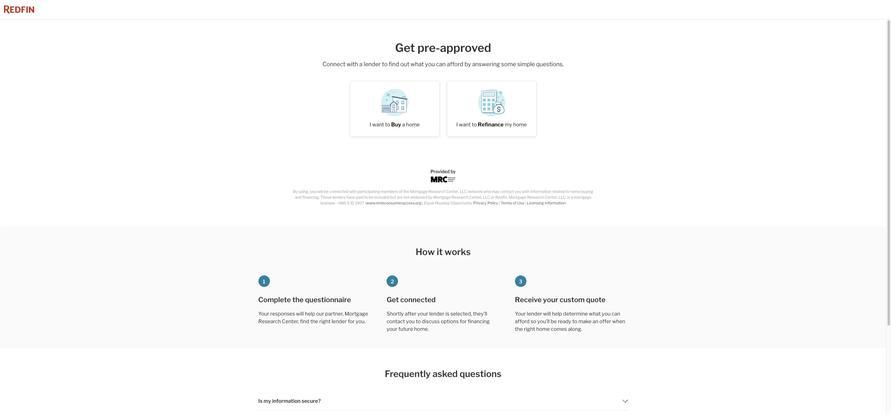 Task type: vqa. For each thing, say whether or not it's contained in the screenshot.
David's 'House'
no



Task type: describe. For each thing, give the bounding box(es) containing it.
0 vertical spatial llc
[[460, 190, 467, 194]]

information
[[545, 201, 566, 206]]

1 vertical spatial be
[[369, 195, 374, 200]]

shortly after your lender is selected, they'll contact you to discuss options for financing your future home.
[[387, 311, 490, 333]]

and
[[295, 195, 302, 200]]

approved
[[440, 41, 492, 55]]

or
[[491, 195, 495, 200]]

0 vertical spatial by
[[465, 61, 471, 68]]

related
[[553, 190, 565, 194]]

your for complete
[[259, 311, 269, 317]]

included
[[374, 195, 390, 200]]

receive your custom quote
[[515, 296, 606, 304]]

when
[[613, 319, 626, 325]]

0 vertical spatial can
[[436, 61, 446, 68]]

for you.
[[348, 319, 366, 325]]

licensing
[[527, 201, 544, 206]]

lender inside your responses will help our partner, mortgage research center, find the right lender for you.
[[332, 319, 347, 325]]

partner,
[[326, 311, 344, 317]]

mortgage research center image
[[431, 177, 456, 183]]

options
[[441, 319, 459, 325]]

the inside by using, you will be connected with participating members of the mortgage research center, llc network who may contact you with information related to home buying and financing. these lenders have paid to be included but are not endorsed by mortgage research center, llc or redfin. mortgage research center, llc. is a mortgage licensee - nmls id 1907 (
[[404, 190, 410, 194]]

research up opportunity.
[[452, 195, 469, 200]]

2 horizontal spatial your
[[544, 296, 559, 304]]

want for buy
[[373, 122, 384, 128]]

have
[[347, 195, 355, 200]]

lenders
[[333, 195, 346, 200]]

your lender will help determine what you can afford so you'll be ready to make an offer when the right home comes along.
[[515, 311, 626, 333]]

receive
[[515, 296, 542, 304]]

terms of use link
[[501, 201, 525, 206]]

using,
[[299, 190, 309, 194]]

contact inside 'shortly after your lender is selected, they'll contact you to discuss options for financing your future home.'
[[387, 319, 405, 325]]

you inside your lender will help determine what you can afford so you'll be ready to make an offer when the right home comes along.
[[602, 311, 611, 317]]

get for get pre-approved
[[395, 41, 415, 55]]

use
[[518, 201, 525, 206]]

1 horizontal spatial find
[[389, 61, 399, 68]]

center, up 'information'
[[545, 195, 558, 200]]

to inside i want to buy a home
[[385, 122, 390, 128]]

the inside your responses will help our partner, mortgage research center, find the right lender for you.
[[311, 319, 318, 325]]

equal
[[424, 201, 434, 206]]

is inside by using, you will be connected with participating members of the mortgage research center, llc network who may contact you with information related to home buying and financing. these lenders have paid to be included but are not endorsed by mortgage research center, llc or redfin. mortgage research center, llc. is a mortgage licensee - nmls id 1907 (
[[568, 195, 570, 200]]

these
[[321, 195, 332, 200]]

policy
[[488, 201, 499, 206]]

what inside your lender will help determine what you can afford so you'll be ready to make an offer when the right home comes along.
[[589, 311, 601, 317]]

questions
[[460, 369, 502, 380]]

1 vertical spatial your
[[418, 311, 429, 317]]

lender inside 'shortly after your lender is selected, they'll contact you to discuss options for financing your future home.'
[[430, 311, 445, 317]]

connected inside by using, you will be connected with participating members of the mortgage research center, llc network who may contact you with information related to home buying and financing. these lenders have paid to be included but are not endorsed by mortgage research center, llc or redfin. mortgage research center, llc. is a mortgage licensee - nmls id 1907 (
[[329, 190, 349, 194]]

works
[[445, 247, 471, 258]]

mortgage inside your responses will help our partner, mortgage research center, find the right lender for you.
[[345, 311, 368, 317]]

will inside by using, you will be connected with participating members of the mortgage research center, llc network who may contact you with information related to home buying and financing. these lenders have paid to be included but are not endorsed by mortgage research center, llc or redfin. mortgage research center, llc. is a mortgage licensee - nmls id 1907 (
[[318, 190, 323, 194]]

privacy
[[474, 201, 487, 206]]

will for receive
[[544, 311, 551, 317]]

i for refinance
[[457, 122, 458, 128]]

of for members
[[399, 190, 403, 194]]

get pre-approved
[[395, 41, 492, 55]]

my inside dropdown button
[[264, 399, 271, 405]]

simple questions.
[[518, 61, 564, 68]]

privacy policy link
[[474, 201, 499, 206]]

contact inside by using, you will be connected with participating members of the mortgage research center, llc network who may contact you with information related to home buying and financing. these lenders have paid to be included but are not endorsed by mortgage research center, llc or redfin. mortgage research center, llc. is a mortgage licensee - nmls id 1907 (
[[501, 190, 514, 194]]

redfin.
[[496, 195, 508, 200]]

answering
[[473, 61, 500, 68]]

the inside your lender will help determine what you can afford so you'll be ready to make an offer when the right home comes along.
[[515, 327, 523, 333]]

by using, you will be connected with participating members of the mortgage research center, llc network who may contact you with information related to home buying and financing. these lenders have paid to be included but are not endorsed by mortgage research center, llc or redfin. mortgage research center, llc. is a mortgage licensee - nmls id 1907 (
[[293, 190, 594, 206]]

provided by
[[431, 169, 456, 175]]

custom quote
[[560, 296, 606, 304]]

right inside your lender will help determine what you can afford so you'll be ready to make an offer when the right home comes along.
[[524, 327, 536, 333]]

terms
[[501, 201, 512, 206]]

mortgage up "use" in the top of the page
[[509, 195, 527, 200]]

so
[[531, 319, 537, 325]]

a inside by using, you will be connected with participating members of the mortgage research center, llc network who may contact you with information related to home buying and financing. these lenders have paid to be included but are not endorsed by mortgage research center, llc or redfin. mortgage research center, llc. is a mortgage licensee - nmls id 1907 (
[[571, 195, 573, 200]]

by
[[293, 190, 298, 194]]

research up housing
[[429, 190, 446, 194]]

of for terms
[[513, 201, 517, 206]]

by inside by using, you will be connected with participating members of the mortgage research center, llc network who may contact you with information related to home buying and financing. these lenders have paid to be included but are not endorsed by mortgage research center, llc or redfin. mortgage research center, llc. is a mortgage licensee - nmls id 1907 (
[[428, 195, 433, 200]]

buying
[[582, 190, 594, 194]]

frequently asked questions
[[385, 369, 502, 380]]

future home.
[[399, 327, 429, 333]]

are
[[397, 195, 403, 200]]

lender inside your lender will help determine what you can afford so you'll be ready to make an offer when the right home comes along.
[[527, 311, 542, 317]]

they'll
[[473, 311, 488, 317]]

for
[[460, 319, 467, 325]]

to up llc.
[[566, 190, 570, 194]]

financing
[[468, 319, 490, 325]]

is my information secure?
[[259, 399, 321, 405]]

want for refinance
[[459, 122, 471, 128]]

who
[[484, 190, 491, 194]]

nmls
[[339, 201, 350, 206]]

help for questionnaire
[[305, 311, 315, 317]]

your responses will help our partner, mortgage research center, find the right lender for you.
[[259, 311, 368, 325]]

i want to refinance my home
[[457, 122, 527, 128]]

complete the questionnaire
[[259, 296, 351, 304]]

).
[[422, 201, 424, 206]]

but
[[390, 195, 396, 200]]

(
[[365, 201, 366, 206]]

complete
[[259, 296, 291, 304]]

0 horizontal spatial what
[[411, 61, 424, 68]]

0 vertical spatial a
[[360, 61, 363, 68]]

1907
[[355, 201, 365, 206]]

not
[[404, 195, 410, 200]]

0 vertical spatial afford
[[447, 61, 464, 68]]

is my information secure? button
[[259, 393, 629, 411]]

our
[[316, 311, 324, 317]]



Task type: locate. For each thing, give the bounding box(es) containing it.
llc up privacy policy link
[[483, 195, 490, 200]]

buy
[[392, 122, 401, 128]]

llc
[[460, 190, 467, 194], [483, 195, 490, 200]]

your inside your lender will help determine what you can afford so you'll be ready to make an offer when the right home comes along.
[[515, 311, 526, 317]]

what up an
[[589, 311, 601, 317]]

1 horizontal spatial of
[[513, 201, 517, 206]]

0 horizontal spatial a
[[360, 61, 363, 68]]

1 vertical spatial is
[[446, 311, 450, 317]]

by up the "equal"
[[428, 195, 433, 200]]

financing.
[[303, 195, 320, 200]]

1 want from the left
[[373, 122, 384, 128]]

find down "complete the questionnaire"
[[300, 319, 309, 325]]

mortgage up endorsed
[[410, 190, 428, 194]]

can inside your lender will help determine what you can afford so you'll be ready to make an offer when the right home comes along.
[[612, 311, 621, 317]]

1 vertical spatial information
[[272, 399, 301, 405]]

home inside i want to refinance my home
[[514, 122, 527, 128]]

ready
[[558, 319, 572, 325]]

find
[[389, 61, 399, 68], [300, 319, 309, 325]]

get up out
[[395, 41, 415, 55]]

2 | from the left
[[525, 201, 526, 206]]

1 vertical spatial by
[[451, 169, 456, 175]]

asked
[[433, 369, 458, 380]]

1 vertical spatial what
[[589, 311, 601, 317]]

0 vertical spatial find
[[389, 61, 399, 68]]

will up you'll
[[544, 311, 551, 317]]

2 horizontal spatial by
[[465, 61, 471, 68]]

0 horizontal spatial afford
[[447, 61, 464, 68]]

information up the licensing information "link"
[[531, 190, 552, 194]]

make
[[579, 319, 592, 325]]

id
[[351, 201, 354, 206]]

0 horizontal spatial your
[[387, 327, 398, 333]]

find left out
[[389, 61, 399, 68]]

is right llc.
[[568, 195, 570, 200]]

you up "use" in the top of the page
[[515, 190, 522, 194]]

center, inside your responses will help our partner, mortgage research center, find the right lender for you.
[[282, 319, 299, 325]]

information inside dropdown button
[[272, 399, 301, 405]]

home up mortgage
[[571, 190, 581, 194]]

determine
[[564, 311, 588, 317]]

connect
[[323, 61, 346, 68]]

1 horizontal spatial connected
[[401, 296, 436, 304]]

paid
[[356, 195, 364, 200]]

the up responses
[[293, 296, 304, 304]]

want inside i want to buy a home
[[373, 122, 384, 128]]

offer
[[600, 319, 612, 325]]

discuss
[[422, 319, 440, 325]]

you'll
[[538, 319, 550, 325]]

right inside your responses will help our partner, mortgage research center, find the right lender for you.
[[320, 319, 331, 325]]

0 vertical spatial connected
[[329, 190, 349, 194]]

refinance
[[478, 122, 504, 128]]

0 vertical spatial be
[[324, 190, 329, 194]]

the
[[404, 190, 410, 194], [293, 296, 304, 304], [311, 319, 318, 325], [515, 327, 523, 333]]

www.nmlsconsumeraccess.org link
[[366, 201, 422, 206]]

1 horizontal spatial contact
[[501, 190, 514, 194]]

of left "use" in the top of the page
[[513, 201, 517, 206]]

to up future home.
[[416, 319, 421, 325]]

will for complete
[[296, 311, 304, 317]]

may
[[492, 190, 500, 194]]

0 vertical spatial contact
[[501, 190, 514, 194]]

your down "receive"
[[515, 311, 526, 317]]

by up mortgage research center image
[[451, 169, 456, 175]]

1 horizontal spatial my
[[505, 122, 513, 128]]

of up are
[[399, 190, 403, 194]]

be
[[324, 190, 329, 194], [369, 195, 374, 200], [551, 319, 557, 325]]

0 horizontal spatial information
[[272, 399, 301, 405]]

1 vertical spatial of
[[513, 201, 517, 206]]

www.nmlsconsumeraccess.org
[[366, 201, 422, 206]]

1 | from the left
[[499, 201, 500, 206]]

0 horizontal spatial find
[[300, 319, 309, 325]]

i want to buy a home
[[370, 122, 420, 128]]

0 vertical spatial your
[[544, 296, 559, 304]]

secure?
[[302, 399, 321, 405]]

to inside 'shortly after your lender is selected, they'll contact you to discuss options for financing your future home.'
[[416, 319, 421, 325]]

is
[[259, 399, 263, 405]]

with
[[347, 61, 358, 68], [349, 190, 357, 194], [523, 190, 530, 194]]

will up these
[[318, 190, 323, 194]]

0 vertical spatial information
[[531, 190, 552, 194]]

can down get pre-approved
[[436, 61, 446, 68]]

afford
[[447, 61, 464, 68], [515, 319, 530, 325]]

information left secure?
[[272, 399, 301, 405]]

0 horizontal spatial my
[[264, 399, 271, 405]]

mortgage up housing
[[434, 195, 451, 200]]

can up when
[[612, 311, 621, 317]]

0 horizontal spatial connected
[[329, 190, 349, 194]]

questionnaire
[[305, 296, 351, 304]]

1 horizontal spatial |
[[525, 201, 526, 206]]

1 horizontal spatial i
[[457, 122, 458, 128]]

with right connect
[[347, 61, 358, 68]]

connected up after
[[401, 296, 436, 304]]

to inside your lender will help determine what you can afford so you'll be ready to make an offer when the right home comes along.
[[573, 319, 578, 325]]

0 horizontal spatial help
[[305, 311, 315, 317]]

to up (
[[365, 195, 368, 200]]

2 i from the left
[[457, 122, 458, 128]]

is inside 'shortly after your lender is selected, they'll contact you to discuss options for financing your future home.'
[[446, 311, 450, 317]]

1 horizontal spatial right
[[524, 327, 536, 333]]

help left "our"
[[305, 311, 315, 317]]

my right 'refinance'
[[505, 122, 513, 128]]

| down redfin. at top right
[[499, 201, 500, 206]]

0 horizontal spatial i
[[370, 122, 371, 128]]

research inside your responses will help our partner, mortgage research center, find the right lender for you.
[[259, 319, 281, 325]]

home
[[406, 122, 420, 128], [514, 122, 527, 128], [571, 190, 581, 194], [537, 327, 550, 333]]

to down determine
[[573, 319, 578, 325]]

endorsed
[[411, 195, 428, 200]]

| right "use" in the top of the page
[[525, 201, 526, 206]]

help
[[305, 311, 315, 317], [552, 311, 563, 317]]

1 horizontal spatial can
[[612, 311, 621, 317]]

will inside your responses will help our partner, mortgage research center, find the right lender for you.
[[296, 311, 304, 317]]

members
[[381, 190, 398, 194]]

1 horizontal spatial your
[[418, 311, 429, 317]]

you down pre-
[[425, 61, 435, 68]]

you inside 'shortly after your lender is selected, they'll contact you to discuss options for financing your future home.'
[[406, 319, 415, 325]]

get connected
[[387, 296, 436, 304]]

2 your from the left
[[515, 311, 526, 317]]

afford inside your lender will help determine what you can afford so you'll be ready to make an offer when the right home comes along.
[[515, 319, 530, 325]]

to
[[382, 61, 388, 68], [385, 122, 390, 128], [472, 122, 477, 128], [566, 190, 570, 194], [365, 195, 368, 200], [416, 319, 421, 325], [573, 319, 578, 325]]

1 horizontal spatial is
[[568, 195, 570, 200]]

0 horizontal spatial right
[[320, 319, 331, 325]]

information
[[531, 190, 552, 194], [272, 399, 301, 405]]

be right you'll
[[551, 319, 557, 325]]

connected up lenders
[[329, 190, 349, 194]]

to left out
[[382, 61, 388, 68]]

get up shortly
[[387, 296, 399, 304]]

2 horizontal spatial a
[[571, 195, 573, 200]]

selected,
[[451, 311, 472, 317]]

home down you'll
[[537, 327, 550, 333]]

0 vertical spatial is
[[568, 195, 570, 200]]

i inside i want to buy a home
[[370, 122, 371, 128]]

get for get connected
[[387, 296, 399, 304]]

1 help from the left
[[305, 311, 315, 317]]

1 i from the left
[[370, 122, 371, 128]]

center, up opportunity.
[[447, 190, 459, 194]]

by
[[465, 61, 471, 68], [451, 169, 456, 175], [428, 195, 433, 200]]

0 vertical spatial what
[[411, 61, 424, 68]]

2 want from the left
[[459, 122, 471, 128]]

the down "receive"
[[515, 327, 523, 333]]

option group
[[345, 75, 542, 143]]

your right "receive"
[[544, 296, 559, 304]]

your
[[259, 311, 269, 317], [515, 311, 526, 317]]

your for receive
[[515, 311, 526, 317]]

want inside i want to refinance my home
[[459, 122, 471, 128]]

after
[[405, 311, 417, 317]]

your inside your responses will help our partner, mortgage research center, find the right lender for you.
[[259, 311, 269, 317]]

a right connect
[[360, 61, 363, 68]]

help up ready
[[552, 311, 563, 317]]

0 horizontal spatial can
[[436, 61, 446, 68]]

0 horizontal spatial will
[[296, 311, 304, 317]]

1 vertical spatial right
[[524, 327, 536, 333]]

2 vertical spatial your
[[387, 327, 398, 333]]

be inside your lender will help determine what you can afford so you'll be ready to make an offer when the right home comes along.
[[551, 319, 557, 325]]

llc.
[[559, 195, 567, 200]]

-
[[336, 201, 338, 206]]

what right out
[[411, 61, 424, 68]]

center, down responses
[[282, 319, 299, 325]]

|
[[499, 201, 500, 206], [525, 201, 526, 206]]

contact down shortly
[[387, 319, 405, 325]]

research up licensing
[[528, 195, 545, 200]]

be up these
[[324, 190, 329, 194]]

0 horizontal spatial want
[[373, 122, 384, 128]]

1 vertical spatial a
[[403, 122, 405, 128]]

help for custom quote
[[552, 311, 563, 317]]

want left 'refinance'
[[459, 122, 471, 128]]

the up not
[[404, 190, 410, 194]]

network
[[468, 190, 483, 194]]

i for buy
[[370, 122, 371, 128]]

connected
[[329, 190, 349, 194], [401, 296, 436, 304]]

a right buy
[[403, 122, 405, 128]]

1 horizontal spatial llc
[[483, 195, 490, 200]]

mortgage
[[574, 195, 592, 200]]

0 horizontal spatial of
[[399, 190, 403, 194]]

2 horizontal spatial will
[[544, 311, 551, 317]]

1 horizontal spatial by
[[451, 169, 456, 175]]

llc up opportunity.
[[460, 190, 467, 194]]

1 horizontal spatial a
[[403, 122, 405, 128]]

afford down approved
[[447, 61, 464, 68]]

1 horizontal spatial want
[[459, 122, 471, 128]]

1 horizontal spatial information
[[531, 190, 552, 194]]

0 vertical spatial my
[[505, 122, 513, 128]]

your down complete
[[259, 311, 269, 317]]

want
[[373, 122, 384, 128], [459, 122, 471, 128]]

to left 'refinance'
[[472, 122, 477, 128]]

0 horizontal spatial is
[[446, 311, 450, 317]]

frequently
[[385, 369, 431, 380]]

your up the "discuss"
[[418, 311, 429, 317]]

help inside your responses will help our partner, mortgage research center, find the right lender for you.
[[305, 311, 315, 317]]

2 vertical spatial be
[[551, 319, 557, 325]]

www.nmlsconsumeraccess.org ). equal housing opportunity. privacy policy | terms of use | licensing information
[[366, 201, 566, 206]]

find inside your responses will help our partner, mortgage research center, find the right lender for you.
[[300, 319, 309, 325]]

mortgage up 'for you.'
[[345, 311, 368, 317]]

0 vertical spatial of
[[399, 190, 403, 194]]

research down responses
[[259, 319, 281, 325]]

is up options
[[446, 311, 450, 317]]

1 horizontal spatial afford
[[515, 319, 530, 325]]

be down the participating
[[369, 195, 374, 200]]

comes along.
[[551, 327, 583, 333]]

home right buy
[[406, 122, 420, 128]]

home inside by using, you will be connected with participating members of the mortgage research center, llc network who may contact you with information related to home buying and financing. these lenders have paid to be included but are not endorsed by mortgage research center, llc or redfin. mortgage research center, llc. is a mortgage licensee - nmls id 1907 (
[[571, 190, 581, 194]]

0 horizontal spatial your
[[259, 311, 269, 317]]

2 vertical spatial by
[[428, 195, 433, 200]]

you up offer
[[602, 311, 611, 317]]

center, down network
[[470, 195, 483, 200]]

afford left so
[[515, 319, 530, 325]]

how it works
[[416, 247, 471, 258]]

will down "complete the questionnaire"
[[296, 311, 304, 317]]

option group containing buy
[[345, 75, 542, 143]]

i inside i want to refinance my home
[[457, 122, 458, 128]]

provided
[[431, 169, 450, 175]]

1 vertical spatial get
[[387, 296, 399, 304]]

1 your from the left
[[259, 311, 269, 317]]

1 horizontal spatial help
[[552, 311, 563, 317]]

1 vertical spatial find
[[300, 319, 309, 325]]

to left buy
[[385, 122, 390, 128]]

0 horizontal spatial |
[[499, 201, 500, 206]]

1 horizontal spatial your
[[515, 311, 526, 317]]

want left buy
[[373, 122, 384, 128]]

responses
[[270, 311, 295, 317]]

1 horizontal spatial will
[[318, 190, 323, 194]]

your down shortly
[[387, 327, 398, 333]]

my right is
[[264, 399, 271, 405]]

the down "our"
[[311, 319, 318, 325]]

licensing information link
[[527, 201, 566, 206]]

it
[[437, 247, 443, 258]]

a inside i want to buy a home
[[403, 122, 405, 128]]

opportunity.
[[451, 201, 473, 206]]

of inside by using, you will be connected with participating members of the mortgage research center, llc network who may contact you with information related to home buying and financing. these lenders have paid to be included but are not endorsed by mortgage research center, llc or redfin. mortgage research center, llc. is a mortgage licensee - nmls id 1907 (
[[399, 190, 403, 194]]

pre-
[[418, 41, 440, 55]]

information inside by using, you will be connected with participating members of the mortgage research center, llc network who may contact you with information related to home buying and financing. these lenders have paid to be included but are not endorsed by mortgage research center, llc or redfin. mortgage research center, llc. is a mortgage licensee - nmls id 1907 (
[[531, 190, 552, 194]]

housing
[[435, 201, 450, 206]]

1 vertical spatial can
[[612, 311, 621, 317]]

1 vertical spatial llc
[[483, 195, 490, 200]]

0 horizontal spatial be
[[324, 190, 329, 194]]

0 horizontal spatial contact
[[387, 319, 405, 325]]

an
[[593, 319, 599, 325]]

home inside i want to buy a home
[[406, 122, 420, 128]]

with up "use" in the top of the page
[[523, 190, 530, 194]]

0 horizontal spatial by
[[428, 195, 433, 200]]

2 horizontal spatial be
[[551, 319, 557, 325]]

help inside your lender will help determine what you can afford so you'll be ready to make an offer when the right home comes along.
[[552, 311, 563, 317]]

1 horizontal spatial what
[[589, 311, 601, 317]]

out
[[401, 61, 410, 68]]

of
[[399, 190, 403, 194], [513, 201, 517, 206]]

1 vertical spatial my
[[264, 399, 271, 405]]

right
[[320, 319, 331, 325], [524, 327, 536, 333]]

mortgage
[[410, 190, 428, 194], [434, 195, 451, 200], [509, 195, 527, 200], [345, 311, 368, 317]]

will inside your lender will help determine what you can afford so you'll be ready to make an offer when the right home comes along.
[[544, 311, 551, 317]]

0 vertical spatial get
[[395, 41, 415, 55]]

2 help from the left
[[552, 311, 563, 317]]

2 vertical spatial a
[[571, 195, 573, 200]]

you up financing. on the top left of the page
[[310, 190, 317, 194]]

0 vertical spatial right
[[320, 319, 331, 325]]

you down after
[[406, 319, 415, 325]]

right down so
[[524, 327, 536, 333]]

right down "our"
[[320, 319, 331, 325]]

1 horizontal spatial be
[[369, 195, 374, 200]]

you
[[425, 61, 435, 68], [310, 190, 317, 194], [515, 190, 522, 194], [602, 311, 611, 317], [406, 319, 415, 325]]

i
[[370, 122, 371, 128], [457, 122, 458, 128]]

will
[[318, 190, 323, 194], [296, 311, 304, 317], [544, 311, 551, 317]]

a right llc.
[[571, 195, 573, 200]]

1 vertical spatial connected
[[401, 296, 436, 304]]

1 vertical spatial afford
[[515, 319, 530, 325]]

contact up redfin. at top right
[[501, 190, 514, 194]]

with up the have
[[349, 190, 357, 194]]

home right 'refinance'
[[514, 122, 527, 128]]

1 vertical spatial contact
[[387, 319, 405, 325]]

to inside i want to refinance my home
[[472, 122, 477, 128]]

some
[[502, 61, 517, 68]]

participating
[[358, 190, 380, 194]]

how
[[416, 247, 435, 258]]

home inside your lender will help determine what you can afford so you'll be ready to make an offer when the right home comes along.
[[537, 327, 550, 333]]

0 horizontal spatial llc
[[460, 190, 467, 194]]

my inside i want to refinance my home
[[505, 122, 513, 128]]

licensee
[[321, 201, 336, 206]]

by down approved
[[465, 61, 471, 68]]

contact
[[501, 190, 514, 194], [387, 319, 405, 325]]



